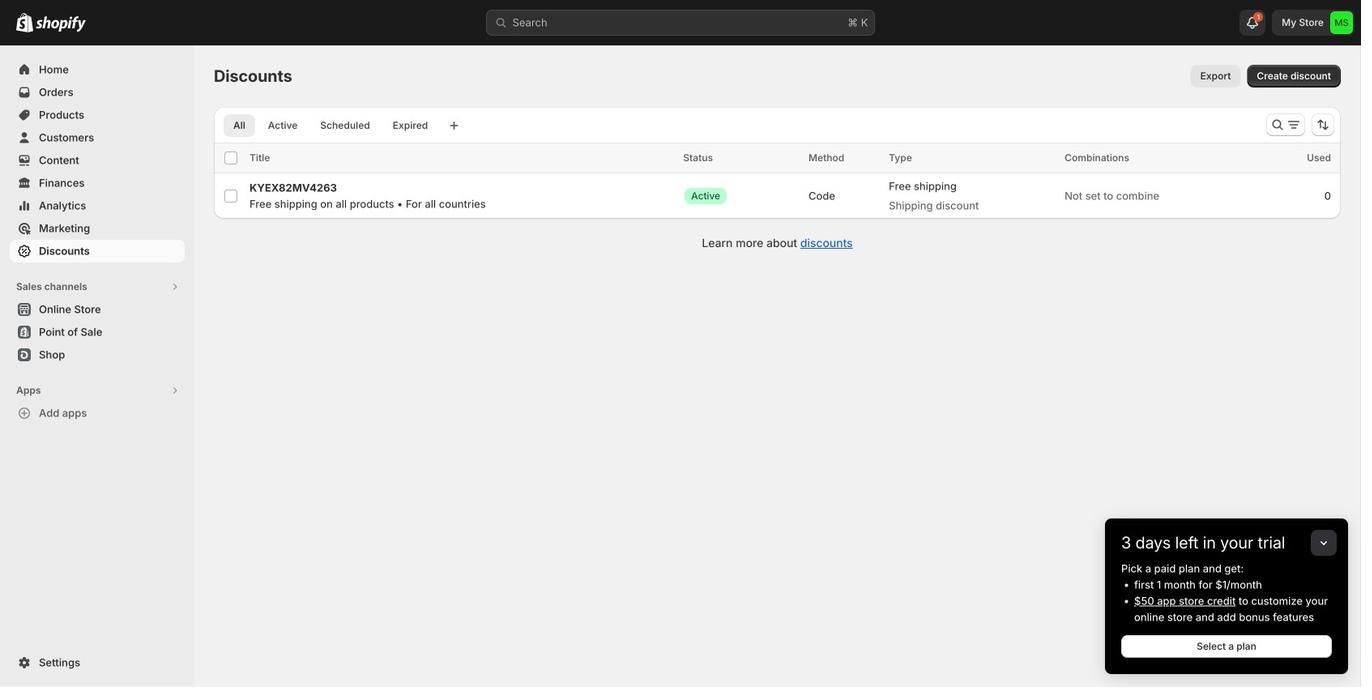 Task type: describe. For each thing, give the bounding box(es) containing it.
shopify image
[[16, 13, 33, 32]]

shopify image
[[36, 16, 86, 32]]



Task type: locate. For each thing, give the bounding box(es) containing it.
my store image
[[1331, 11, 1354, 34]]

tab list
[[220, 113, 441, 137]]



Task type: vqa. For each thing, say whether or not it's contained in the screenshot.
Shopify image
yes



